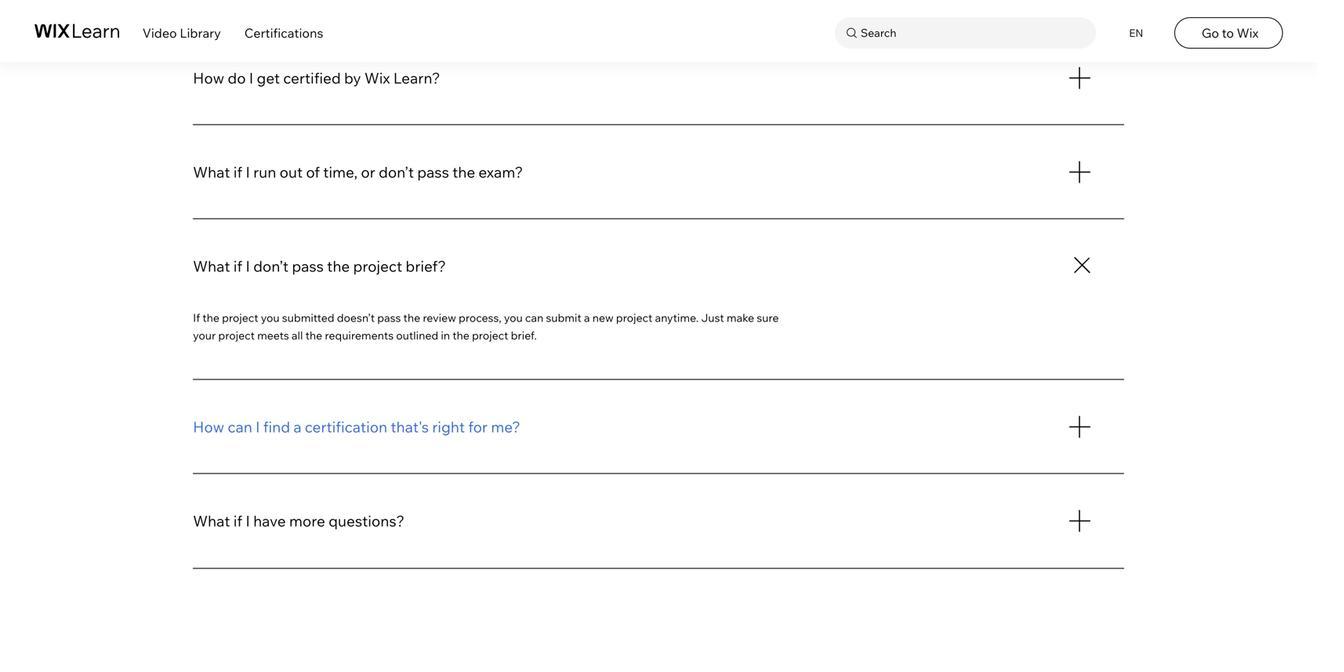 Task type: vqa. For each thing, say whether or not it's contained in the screenshot.
right
yes



Task type: describe. For each thing, give the bounding box(es) containing it.
in
[[441, 329, 450, 342]]

doesn't
[[337, 311, 375, 325]]

how can i find a certification that's right for me?
[[193, 418, 521, 437]]

learn?
[[394, 69, 440, 88]]

what if i don't pass the project brief?
[[193, 257, 446, 276]]

video
[[143, 25, 177, 41]]

get
[[257, 69, 280, 88]]

1 vertical spatial don't
[[253, 257, 289, 276]]

if the project you submitted doesn't pass the review process, you can submit a new project anytime. just make sure your project meets all the requirements outlined in the project brief.
[[193, 311, 779, 342]]

how for how can i find a certification that's right for me?
[[193, 418, 224, 437]]

2 horizontal spatial pass
[[418, 163, 449, 182]]

1 you from the left
[[261, 311, 280, 325]]

i for run
[[246, 163, 250, 182]]

have
[[253, 512, 286, 531]]

the right all
[[306, 329, 323, 342]]

do
[[228, 69, 246, 88]]

go
[[1203, 25, 1220, 41]]

process,
[[459, 311, 502, 325]]

1 horizontal spatial don't
[[379, 163, 414, 182]]

out
[[280, 163, 303, 182]]

right
[[432, 418, 465, 437]]

or
[[361, 163, 376, 182]]

0 horizontal spatial a
[[294, 418, 302, 437]]

project right the "your"
[[218, 329, 255, 342]]

for
[[469, 418, 488, 437]]

how do i get certified by wix learn?
[[193, 69, 440, 88]]

go to wix
[[1203, 25, 1259, 41]]

submitted
[[282, 311, 335, 325]]

the up outlined
[[404, 311, 421, 325]]

of
[[306, 163, 320, 182]]

certifications
[[245, 25, 323, 41]]

2 you from the left
[[504, 311, 523, 325]]

what if i have more questions?
[[193, 512, 405, 531]]

if for don't
[[234, 257, 242, 276]]

what for what if i don't pass the project brief?
[[193, 257, 230, 276]]

i for find
[[256, 418, 260, 437]]

submit
[[546, 311, 582, 325]]

project right new
[[616, 311, 653, 325]]

exam?
[[479, 163, 523, 182]]

wix inside menu bar
[[1238, 25, 1259, 41]]

pass inside if the project you submitted doesn't pass the review process, you can submit a new project anytime. just make sure your project meets all the requirements outlined in the project brief.
[[378, 311, 401, 325]]

all
[[292, 329, 303, 342]]

if for have
[[234, 512, 242, 531]]

the left exam?
[[453, 163, 476, 182]]

questions?
[[329, 512, 405, 531]]

outlined
[[396, 329, 439, 342]]

make
[[727, 311, 755, 325]]

menu bar containing video library
[[0, 0, 1318, 62]]

brief?
[[406, 257, 446, 276]]

what for what if i run out of time, or don't pass the exam?
[[193, 163, 230, 182]]

find
[[263, 418, 290, 437]]

brief.
[[511, 329, 537, 342]]



Task type: locate. For each thing, give the bounding box(es) containing it.
0 vertical spatial how
[[193, 69, 224, 88]]

video library
[[143, 25, 221, 41]]

wix
[[1238, 25, 1259, 41], [365, 69, 390, 88]]

certification
[[305, 418, 388, 437]]

certified
[[283, 69, 341, 88]]

a inside if the project you submitted doesn't pass the review process, you can submit a new project anytime. just make sure your project meets all the requirements outlined in the project brief.
[[584, 311, 590, 325]]

en
[[1130, 26, 1144, 40]]

that's
[[391, 418, 429, 437]]

don't right or at the top left of page
[[379, 163, 414, 182]]

3 what from the top
[[193, 512, 230, 531]]

i for get
[[249, 69, 254, 88]]

project down process,
[[472, 329, 509, 342]]

1 horizontal spatial you
[[504, 311, 523, 325]]

pass up outlined
[[378, 311, 401, 325]]

don't up submitted
[[253, 257, 289, 276]]

the right if
[[203, 311, 220, 325]]

anytime. just
[[655, 311, 725, 325]]

0 vertical spatial if
[[234, 163, 242, 182]]

can left the find
[[228, 418, 252, 437]]

menu bar
[[0, 0, 1318, 62]]

pass right or at the top left of page
[[418, 163, 449, 182]]

a left new
[[584, 311, 590, 325]]

1 what from the top
[[193, 163, 230, 182]]

go to wix link
[[1175, 17, 1284, 49]]

can
[[526, 311, 544, 325], [228, 418, 252, 437]]

0 horizontal spatial don't
[[253, 257, 289, 276]]

2 vertical spatial if
[[234, 512, 242, 531]]

1 vertical spatial can
[[228, 418, 252, 437]]

review
[[423, 311, 457, 325]]

if for run
[[234, 163, 242, 182]]

2 vertical spatial pass
[[378, 311, 401, 325]]

1 vertical spatial pass
[[292, 257, 324, 276]]

0 horizontal spatial wix
[[365, 69, 390, 88]]

meets
[[257, 329, 289, 342]]

video library link
[[143, 25, 221, 41]]

1 how from the top
[[193, 69, 224, 88]]

1 horizontal spatial wix
[[1238, 25, 1259, 41]]

you up the brief.
[[504, 311, 523, 325]]

project
[[353, 257, 403, 276], [222, 311, 259, 325], [616, 311, 653, 325], [218, 329, 255, 342], [472, 329, 509, 342]]

to
[[1223, 25, 1235, 41]]

1 vertical spatial if
[[234, 257, 242, 276]]

2 if from the top
[[234, 257, 242, 276]]

me?
[[491, 418, 521, 437]]

0 vertical spatial don't
[[379, 163, 414, 182]]

0 vertical spatial what
[[193, 163, 230, 182]]

how
[[193, 69, 224, 88], [193, 418, 224, 437]]

1 horizontal spatial pass
[[378, 311, 401, 325]]

what
[[193, 163, 230, 182], [193, 257, 230, 276], [193, 512, 230, 531]]

0 vertical spatial can
[[526, 311, 544, 325]]

2 what from the top
[[193, 257, 230, 276]]

i for have
[[246, 512, 250, 531]]

if
[[234, 163, 242, 182], [234, 257, 242, 276], [234, 512, 242, 531]]

1 if from the top
[[234, 163, 242, 182]]

en button
[[1120, 17, 1152, 49]]

2 vertical spatial what
[[193, 512, 230, 531]]

what if i run out of time, or don't pass the exam?
[[193, 163, 523, 182]]

a
[[584, 311, 590, 325], [294, 418, 302, 437]]

more
[[289, 512, 325, 531]]

how left the find
[[193, 418, 224, 437]]

1 vertical spatial what
[[193, 257, 230, 276]]

certifications link
[[245, 25, 323, 41]]

2 how from the top
[[193, 418, 224, 437]]

library
[[180, 25, 221, 41]]

0 vertical spatial pass
[[418, 163, 449, 182]]

0 horizontal spatial can
[[228, 418, 252, 437]]

your
[[193, 329, 216, 342]]

pass
[[418, 163, 449, 182], [292, 257, 324, 276], [378, 311, 401, 325]]

what for what if i have more questions?
[[193, 512, 230, 531]]

run
[[253, 163, 276, 182]]

0 vertical spatial a
[[584, 311, 590, 325]]

new
[[593, 311, 614, 325]]

the right in
[[453, 329, 470, 342]]

i
[[249, 69, 254, 88], [246, 163, 250, 182], [246, 257, 250, 276], [256, 418, 260, 437], [246, 512, 250, 531]]

project left brief?
[[353, 257, 403, 276]]

how left do
[[193, 69, 224, 88]]

1 vertical spatial how
[[193, 418, 224, 437]]

by
[[344, 69, 361, 88]]

requirements
[[325, 329, 394, 342]]

how for how do i get certified by wix learn?
[[193, 69, 224, 88]]

you
[[261, 311, 280, 325], [504, 311, 523, 325]]

time,
[[323, 163, 358, 182]]

0 horizontal spatial pass
[[292, 257, 324, 276]]

wix right "by" on the left top
[[365, 69, 390, 88]]

1 horizontal spatial a
[[584, 311, 590, 325]]

0 vertical spatial wix
[[1238, 25, 1259, 41]]

i for don't
[[246, 257, 250, 276]]

can inside if the project you submitted doesn't pass the review process, you can submit a new project anytime. just make sure your project meets all the requirements outlined in the project brief.
[[526, 311, 544, 325]]

3 if from the top
[[234, 512, 242, 531]]

1 vertical spatial wix
[[365, 69, 390, 88]]

project up meets
[[222, 311, 259, 325]]

can up the brief.
[[526, 311, 544, 325]]

sure
[[757, 311, 779, 325]]

the
[[453, 163, 476, 182], [327, 257, 350, 276], [203, 311, 220, 325], [404, 311, 421, 325], [306, 329, 323, 342], [453, 329, 470, 342]]

wix right 'to'
[[1238, 25, 1259, 41]]

Search text field
[[857, 23, 1093, 43]]

1 horizontal spatial can
[[526, 311, 544, 325]]

you up meets
[[261, 311, 280, 325]]

pass up submitted
[[292, 257, 324, 276]]

what left run
[[193, 163, 230, 182]]

if
[[193, 311, 200, 325]]

don't
[[379, 163, 414, 182], [253, 257, 289, 276]]

1 vertical spatial a
[[294, 418, 302, 437]]

0 horizontal spatial you
[[261, 311, 280, 325]]

what up if
[[193, 257, 230, 276]]

the up doesn't
[[327, 257, 350, 276]]

what left have
[[193, 512, 230, 531]]

a right the find
[[294, 418, 302, 437]]



